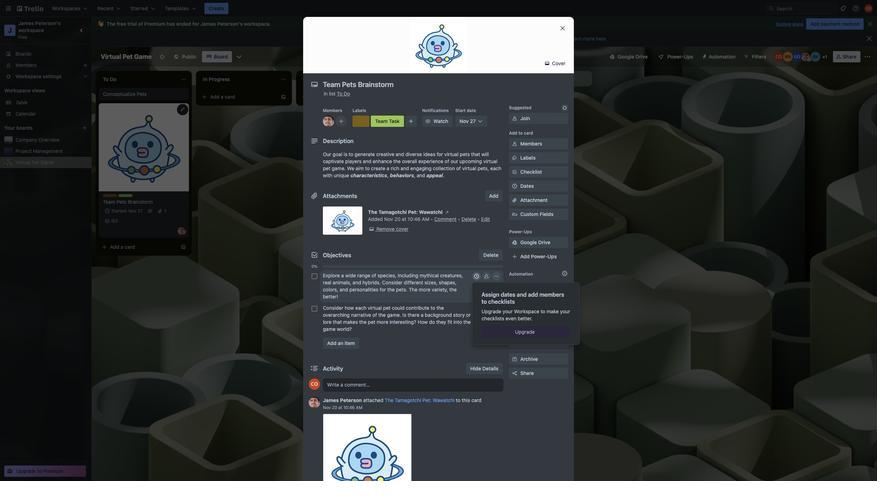 Task type: vqa. For each thing, say whether or not it's contained in the screenshot.
Search field
yes



Task type: describe. For each thing, give the bounding box(es) containing it.
players
[[345, 158, 362, 164]]

and inside assign dates and add members to checklists upgrade your workspace to make your checklists even better.
[[517, 292, 527, 298]]

that inside consider how each virtual pet could contribute to the overarching narrative of the game. is there a background story or lore that makes the pet more interesting? how do they fit into the game world?
[[333, 319, 342, 325]]

star or unstar board image
[[160, 54, 165, 60]]

game. inside consider how each virtual pet could contribute to the overarching narrative of the game. is there a background story or lore that makes the pet more interesting? how do they fit into the game world?
[[387, 312, 401, 318]]

james for peterson's
[[18, 20, 34, 26]]

make
[[547, 309, 559, 315]]

sm image for remove cover
[[368, 226, 375, 233]]

1 vertical spatial share
[[520, 370, 534, 376]]

1 vertical spatial ups
[[524, 229, 532, 234]]

of inside the explore a wide range of species, including mythical creatures, real animals, and hybrids. consider different sizes, shapes, colors, and personalities for the pets. the more variety, the better!
[[372, 273, 376, 279]]

👋
[[97, 21, 104, 27]]

pets for team
[[117, 199, 127, 205]]

added nov 20 at 10:46 am
[[368, 216, 430, 222]]

virtual pet game link
[[16, 159, 87, 166]]

create from template… image
[[281, 94, 286, 100]]

archive link
[[509, 354, 568, 365]]

mythical
[[420, 273, 439, 279]]

copy
[[520, 325, 533, 331]]

details
[[483, 366, 499, 372]]

Board name text field
[[97, 51, 155, 62]]

into
[[454, 319, 462, 325]]

sm image for move
[[511, 310, 518, 317]]

0 vertical spatial more
[[583, 36, 595, 42]]

1 vertical spatial 27
[[138, 208, 143, 214]]

and down the animals,
[[340, 287, 348, 293]]

the inside banner
[[106, 21, 116, 27]]

christina overa (christinaovera) image inside "primary" "element"
[[865, 4, 873, 13]]

add
[[528, 292, 538, 298]]

species,
[[378, 273, 397, 279]]

personalities
[[350, 287, 378, 293]]

edit link
[[481, 216, 490, 222]]

your
[[4, 125, 15, 131]]

and up behaviors
[[401, 165, 409, 171]]

1 horizontal spatial peterson's
[[217, 21, 243, 27]]

remove cover link
[[368, 226, 409, 233]]

1 horizontal spatial pet
[[368, 319, 375, 325]]

how
[[418, 319, 428, 325]]

template
[[534, 339, 555, 345]]

virtual down the 'upcoming' at the top of the page
[[462, 165, 476, 171]]

change
[[471, 36, 489, 42]]

company overview
[[16, 137, 60, 143]]

premium inside banner
[[144, 21, 165, 27]]

creative
[[376, 151, 394, 157]]

trial
[[128, 21, 137, 27]]

workspace inside james peterson's workspace free
[[18, 27, 44, 33]]

make template link
[[509, 336, 568, 348]]

the down narrative
[[359, 319, 367, 325]]

0 horizontal spatial members link
[[0, 60, 92, 71]]

free
[[117, 21, 126, 27]]

game. inside our goal is to generate creative and diverse ideas for virtual pets that will captivate players and enhance the overall experience of our upcoming virtual pet game. we aim to create a rich and engaging collection of virtual pets, each with unique
[[332, 165, 346, 171]]

upgrade for upgrade to premium
[[16, 468, 36, 474]]

method
[[842, 21, 860, 27]]

contribute
[[406, 305, 429, 311]]

nov inside option
[[412, 107, 420, 112]]

upgrade for upgrade
[[515, 329, 535, 335]]

make template
[[520, 339, 555, 345]]

1 vertical spatial members link
[[509, 138, 568, 150]]

1 horizontal spatial delete link
[[479, 250, 503, 261]]

0 horizontal spatial workspace
[[4, 87, 31, 93]]

0 horizontal spatial google drive
[[520, 239, 551, 245]]

comment link
[[434, 216, 457, 222]]

how
[[345, 305, 354, 311]]

1 vertical spatial share button
[[509, 368, 568, 379]]

makes
[[343, 319, 358, 325]]

pet inside securing domain for virtual pet game website
[[467, 145, 475, 151]]

1 horizontal spatial team
[[118, 194, 129, 200]]

james peterson attached the tamagotchi pet: wawatchi to this card nov 20 at 10:46 am
[[323, 397, 483, 410]]

0 horizontal spatial power-ups
[[509, 229, 532, 234]]

start date
[[455, 108, 476, 113]]

for inside the explore a wide range of species, including mythical creatures, real animals, and hybrids. consider different sizes, shapes, colors, and personalities for the pets. the more variety, the better!
[[380, 287, 386, 293]]

the down the shapes,
[[450, 287, 457, 293]]

the inside the explore a wide range of species, including mythical creatures, real animals, and hybrids. consider different sizes, shapes, colors, and personalities for the pets. the more variety, the better!
[[409, 287, 418, 293]]

0 vertical spatial at
[[538, 36, 543, 42]]

1 horizontal spatial share button
[[833, 51, 861, 62]]

game inside securing domain for virtual pet game website
[[403, 152, 417, 158]]

/
[[114, 218, 115, 224]]

upcoming
[[460, 158, 482, 164]]

consider how each virtual pet could contribute to the overarching narrative of the game. is there a background story or lore that makes the pet more interesting? how do they fit into the game world?
[[323, 305, 471, 332]]

different
[[404, 280, 423, 286]]

virtual inside securing domain for virtual pet game website
[[451, 145, 466, 151]]

0 horizontal spatial color: bold lime, title: "team task" element
[[118, 194, 140, 200]]

for inside our goal is to generate creative and diverse ideas for virtual pets that will captivate players and enhance the overall experience of our upcoming virtual pet game. we aim to create a rich and engaging collection of virtual pets, each with unique
[[437, 151, 443, 157]]

premium inside 'link'
[[43, 468, 63, 474]]

0 horizontal spatial pet:
[[408, 209, 418, 215]]

creatures,
[[440, 273, 463, 279]]

can
[[461, 36, 470, 42]]

automation button
[[699, 51, 740, 62]]

add inside add an item button
[[327, 340, 337, 346]]

1 vertical spatial automation
[[509, 272, 533, 277]]

0 horizontal spatial christina overa (christinaovera) image
[[309, 379, 320, 390]]

company
[[16, 137, 37, 143]]

1 horizontal spatial members
[[323, 108, 342, 113]]

james peterson's workspace link
[[18, 20, 62, 33]]

hide details
[[470, 366, 499, 372]]

add an item
[[327, 340, 355, 346]]

brainstorm
[[128, 199, 153, 205]]

the tamagotchi pet: wawatchi link
[[385, 397, 455, 403]]

power-ups inside button
[[668, 54, 693, 60]]

project
[[16, 148, 32, 154]]

experience
[[418, 158, 443, 164]]

nov 27
[[460, 118, 476, 124]]

date
[[467, 108, 476, 113]]

add to card
[[509, 130, 533, 136]]

add power-ups link
[[509, 251, 568, 262]]

for right 'ended' at the top of the page
[[192, 21, 199, 27]]

virtual inside consider how each virtual pet could contribute to the overarching narrative of the game. is there a background story or lore that makes the pet more interesting? how do they fit into the game world?
[[368, 305, 382, 311]]

add inside add button button
[[520, 282, 530, 288]]

add button
[[485, 190, 503, 202]]

1 horizontal spatial at
[[402, 216, 406, 222]]

the left pets.
[[387, 287, 395, 293]]

1 vertical spatial task
[[131, 194, 140, 200]]

2 horizontal spatial team
[[375, 118, 388, 124]]

any
[[544, 36, 552, 42]]

gary orlando (garyorlando) image
[[792, 52, 802, 62]]

0 horizontal spatial google
[[520, 239, 537, 245]]

filters
[[752, 54, 767, 60]]

upgrade inside assign dates and add members to checklists upgrade your workspace to make your checklists even better.
[[482, 309, 501, 315]]

cover
[[396, 226, 409, 232]]

archive
[[520, 356, 538, 362]]

better.
[[518, 316, 533, 322]]

in
[[324, 91, 328, 97]]

attachment
[[520, 197, 548, 203]]

to inside 'link'
[[37, 468, 42, 474]]

game inside "board name" text field
[[134, 53, 152, 60]]

members for the bottom members link
[[520, 141, 542, 147]]

sm image for watch
[[424, 118, 432, 125]]

explore plans
[[776, 22, 804, 27]]

securing domain for virtual pet game website
[[403, 145, 475, 158]]

views
[[32, 87, 45, 93]]

1 horizontal spatial power-
[[531, 254, 548, 260]]

0 horizontal spatial power-
[[509, 229, 524, 234]]

1 horizontal spatial delete
[[484, 252, 499, 258]]

0%
[[312, 264, 318, 269]]

1 vertical spatial drive
[[538, 239, 551, 245]]

0 vertical spatial delete
[[462, 216, 476, 222]]

pet inside "link"
[[32, 159, 39, 165]]

Write a comment text field
[[323, 379, 504, 391]]

nov inside james peterson attached the tamagotchi pet: wawatchi to this card nov 20 at 10:46 am
[[323, 405, 331, 410]]

is for to
[[344, 151, 347, 157]]

0 vertical spatial checklists
[[488, 299, 515, 305]]

20 inside james peterson attached the tamagotchi pet: wawatchi to this card nov 20 at 10:46 am
[[332, 405, 337, 410]]

plans
[[793, 22, 804, 27]]

and down the generate
[[363, 158, 371, 164]]

game inside "link"
[[40, 159, 54, 165]]

sm image up "comment" link at top
[[444, 209, 451, 216]]

0 horizontal spatial team
[[103, 199, 115, 205]]

upgrade button
[[482, 327, 571, 338]]

color: yellow, title: none image
[[353, 116, 370, 127]]

and down "wide"
[[353, 280, 361, 286]]

Consider how each virtual pet could contribute to the overarching narrative of the game. Is there a background story or lore that makes the pet more interesting? How do they fit into the game world? checkbox
[[312, 306, 317, 312]]

that inside our goal is to generate creative and diverse ideas for virtual pets that will captivate players and enhance the overall experience of our upcoming virtual pet game. we aim to create a rich and engaging collection of virtual pets, each with unique
[[471, 151, 480, 157]]

background
[[425, 312, 452, 318]]

1 vertical spatial .
[[443, 172, 444, 178]]

show menu image
[[864, 53, 871, 60]]

the up background at bottom
[[437, 305, 444, 311]]

open information menu image
[[853, 5, 860, 12]]

objectives group
[[309, 270, 504, 335]]

0 horizontal spatial .
[[270, 21, 271, 27]]

Nov 30 checkbox
[[403, 105, 428, 114]]

upgrade to premium
[[16, 468, 63, 474]]

watch button
[[422, 116, 453, 127]]

1 horizontal spatial christina overa (christinaovera) image
[[774, 52, 784, 62]]

1 horizontal spatial team task
[[375, 118, 400, 124]]

will
[[482, 151, 489, 157]]

2 vertical spatial ups
[[548, 254, 557, 260]]

range
[[357, 273, 370, 279]]

setting
[[519, 36, 536, 42]]

boards
[[16, 125, 33, 131]]

activity
[[323, 366, 343, 372]]

custom fields
[[520, 211, 554, 217]]

0 vertical spatial am
[[422, 216, 430, 222]]

game
[[323, 326, 336, 332]]

table
[[16, 99, 28, 105]]

a inside the explore a wide range of species, including mythical creatures, real animals, and hybrids. consider different sizes, shapes, colors, and personalities for the pets. the more variety, the better!
[[341, 273, 344, 279]]

1 down team pets brainstorm link
[[164, 208, 166, 214]]

drive inside button
[[636, 54, 648, 60]]

hybrids.
[[363, 280, 381, 286]]

james for peterson
[[323, 397, 339, 403]]

filters button
[[741, 51, 769, 62]]

1 vertical spatial team task
[[118, 194, 140, 200]]

checklist
[[520, 169, 542, 175]]

for inside securing domain for virtual pet game website
[[444, 145, 450, 151]]

card inside james peterson attached the tamagotchi pet: wawatchi to this card nov 20 at 10:46 am
[[472, 397, 482, 403]]

description
[[323, 138, 354, 144]]

team pets brainstorm
[[103, 199, 153, 205]]

enhance
[[373, 158, 392, 164]]

in list to do
[[324, 91, 350, 97]]

0 vertical spatial delete link
[[462, 216, 476, 222]]

pet inside "board name" text field
[[123, 53, 133, 60]]

do
[[344, 91, 350, 97]]

peterson's inside james peterson's workspace free
[[35, 20, 61, 26]]

1 horizontal spatial james peterson (jamespeterson93) image
[[323, 116, 334, 127]]

search image
[[769, 6, 774, 11]]

0 vertical spatial james peterson (jamespeterson93) image
[[801, 52, 811, 62]]

domain
[[425, 145, 442, 151]]

0 vertical spatial board
[[427, 36, 441, 42]]

free
[[18, 35, 27, 40]]

attachments
[[323, 193, 357, 199]]

virtual down will
[[483, 158, 498, 164]]

0 horizontal spatial james peterson (jamespeterson93) image
[[178, 227, 186, 235]]

0 notifications image
[[839, 4, 848, 13]]

website
[[418, 152, 436, 158]]

cover link
[[542, 58, 570, 69]]

google drive inside button
[[618, 54, 648, 60]]

pet: inside james peterson attached the tamagotchi pet: wawatchi to this card nov 20 at 10:46 am
[[423, 397, 432, 403]]

button
[[531, 282, 547, 288]]

engaging
[[411, 165, 432, 171]]

0 vertical spatial color: bold lime, title: "team task" element
[[371, 116, 404, 127]]

27 inside button
[[470, 118, 476, 124]]

color: yellow, title: none image
[[103, 194, 117, 197]]

2 , from the left
[[414, 172, 415, 178]]

the right narrative
[[379, 312, 386, 318]]

wawatchi inside james peterson attached the tamagotchi pet: wawatchi to this card nov 20 at 10:46 am
[[433, 397, 455, 403]]



Task type: locate. For each thing, give the bounding box(es) containing it.
your boards
[[4, 125, 33, 131]]

sm image inside objectives group
[[493, 273, 500, 280]]

virtual inside "link"
[[16, 159, 30, 165]]

pet down narrative
[[368, 319, 375, 325]]

0 vertical spatial labels
[[353, 108, 366, 113]]

shapes,
[[439, 280, 457, 286]]

of right trial
[[138, 21, 143, 27]]

sm image up assign
[[493, 273, 500, 280]]

0 horizontal spatial each
[[356, 305, 367, 311]]

1 horizontal spatial that
[[471, 151, 480, 157]]

board right public.
[[427, 36, 441, 42]]

0 vertical spatial .
[[270, 21, 271, 27]]

edit card image
[[180, 106, 185, 112]]

0 horizontal spatial your
[[503, 309, 513, 315]]

consider inside consider how each virtual pet could contribute to the overarching narrative of the game. is there a background story or lore that makes the pet more interesting? how do they fit into the game world?
[[323, 305, 343, 311]]

the down 'or'
[[464, 319, 471, 325]]

sm image inside labels link
[[511, 154, 518, 162]]

color: bold lime, title: "team task" element
[[371, 116, 404, 127], [118, 194, 140, 200]]

pet
[[323, 165, 330, 171], [383, 305, 391, 311], [368, 319, 375, 325]]

1 vertical spatial pet:
[[423, 397, 432, 403]]

virtual inside "board name" text field
[[101, 53, 121, 60]]

create button
[[205, 3, 229, 14]]

pet left could
[[383, 305, 391, 311]]

explore up real
[[323, 273, 340, 279]]

each right pets,
[[490, 165, 501, 171]]

add board image
[[82, 125, 87, 131]]

christina overa (christinaovera) image
[[865, 4, 873, 13], [774, 52, 784, 62], [309, 379, 320, 390]]

0 horizontal spatial 27
[[138, 208, 143, 214]]

james peterson (jamespeterson93) image left +
[[801, 52, 811, 62]]

1 vertical spatial tamagotchi
[[395, 397, 421, 403]]

color: bold lime, title: "team task" element up started: nov 27
[[118, 194, 140, 200]]

sm image for checklist
[[511, 169, 518, 176]]

consider inside the explore a wide range of species, including mythical creatures, real animals, and hybrids. consider different sizes, shapes, colors, and personalities for the pets. the more variety, the better!
[[382, 280, 403, 286]]

members down add to card
[[520, 141, 542, 147]]

0 horizontal spatial virtual
[[16, 159, 30, 165]]

explore inside button
[[776, 22, 792, 27]]

banner containing 👋
[[92, 17, 877, 31]]

2 horizontal spatial ups
[[684, 54, 693, 60]]

custom
[[520, 211, 539, 217]]

members
[[540, 292, 564, 298]]

Search field
[[774, 3, 836, 14]]

power-
[[668, 54, 684, 60], [509, 229, 524, 234], [531, 254, 548, 260]]

pet: up added nov 20 at 10:46 am
[[408, 209, 418, 215]]

2 horizontal spatial pet
[[467, 145, 475, 151]]

None text field
[[319, 78, 552, 91]]

, down engaging
[[414, 172, 415, 178]]

a inside our goal is to generate creative and diverse ideas for virtual pets that will captivate players and enhance the overall experience of our upcoming virtual pet game. we aim to create a rich and engaging collection of virtual pets, each with unique
[[387, 165, 389, 171]]

board inside board link
[[214, 54, 228, 60]]

1 , from the left
[[387, 172, 389, 178]]

2 vertical spatial members
[[520, 141, 542, 147]]

more inside consider how each virtual pet could contribute to the overarching narrative of the game. is there a background story or lore that makes the pet more interesting? how do they fit into the game world?
[[377, 319, 388, 325]]

generate
[[355, 151, 375, 157]]

sm image up add power-ups link
[[511, 239, 518, 246]]

automation left filters button
[[709, 54, 736, 60]]

sm image inside make template link
[[511, 339, 518, 346]]

1 horizontal spatial google
[[618, 54, 634, 60]]

0 horizontal spatial ups
[[524, 229, 532, 234]]

1 horizontal spatial more
[[419, 287, 431, 293]]

pet down trial
[[123, 53, 133, 60]]

added
[[368, 216, 383, 222]]

0 vertical spatial wawatchi
[[419, 209, 443, 215]]

public
[[182, 54, 196, 60]]

of left our
[[445, 158, 449, 164]]

add members to card image
[[339, 118, 344, 125]]

time.
[[554, 36, 566, 42]]

could
[[392, 305, 405, 311]]

primary element
[[0, 0, 877, 17]]

hide
[[470, 366, 481, 372]]

10:46
[[408, 216, 421, 222], [344, 405, 355, 410]]

1 down website
[[422, 162, 424, 167]]

game left the star or unstar board image
[[134, 53, 152, 60]]

0 vertical spatial 10:46
[[408, 216, 421, 222]]

explore for explore plans
[[776, 22, 792, 27]]

sm image inside archive link
[[511, 356, 518, 363]]

and up actions
[[517, 292, 527, 298]]

dates
[[520, 183, 534, 189]]

james peterson's workspace free
[[18, 20, 62, 40]]

1 left start
[[448, 107, 450, 112]]

james up 'nov 20 at 10:46 am' link
[[323, 397, 339, 403]]

1 horizontal spatial 10:46
[[408, 216, 421, 222]]

1 vertical spatial members
[[323, 108, 342, 113]]

👋 the free trial of premium has ended for james peterson's workspace .
[[97, 21, 271, 27]]

virtual down project
[[16, 159, 30, 165]]

share
[[843, 54, 857, 60], [520, 370, 534, 376]]

james up free
[[18, 20, 34, 26]]

0 horizontal spatial consider
[[323, 305, 343, 311]]

explore
[[776, 22, 792, 27], [323, 273, 340, 279]]

to
[[403, 36, 408, 42], [519, 130, 523, 136], [349, 151, 353, 157], [365, 165, 370, 171], [482, 299, 487, 305], [431, 305, 435, 311], [541, 309, 545, 315], [456, 397, 461, 403], [37, 468, 42, 474]]

world?
[[337, 326, 352, 332]]

attached
[[363, 397, 383, 403]]

game.
[[332, 165, 346, 171], [387, 312, 401, 318]]

members up add members to card image on the top left of the page
[[323, 108, 342, 113]]

nov 20 at 10:46 am link
[[323, 405, 363, 410]]

collection
[[433, 165, 455, 171]]

sm image down actions
[[511, 310, 518, 317]]

27 down date
[[470, 118, 476, 124]]

sm image for copy
[[511, 324, 518, 331]]

ben nelson (bennelson96) image
[[783, 52, 793, 62]]

more left interesting?
[[377, 319, 388, 325]]

0 horizontal spatial members
[[16, 62, 37, 68]]

0 vertical spatial power-
[[668, 54, 684, 60]]

sm image for make template
[[511, 339, 518, 346]]

1 vertical spatial james peterson (jamespeterson93) image
[[178, 227, 186, 235]]

the
[[394, 158, 401, 164], [387, 287, 395, 293], [450, 287, 457, 293], [437, 305, 444, 311], [379, 312, 386, 318], [359, 319, 367, 325], [464, 319, 471, 325]]

of down our
[[456, 165, 461, 171]]

1 vertical spatial 10:46
[[344, 405, 355, 410]]

.
[[270, 21, 271, 27], [443, 172, 444, 178]]

sm image down 30
[[424, 118, 432, 125]]

consider
[[382, 280, 403, 286], [323, 305, 343, 311]]

2 your from the left
[[560, 309, 570, 315]]

google inside button
[[618, 54, 634, 60]]

team task right color: yellow, title: none icon
[[375, 118, 400, 124]]

game. down could
[[387, 312, 401, 318]]

1 your from the left
[[503, 309, 513, 315]]

explore left plans
[[776, 22, 792, 27]]

1 horizontal spatial james
[[200, 21, 216, 27]]

0 vertical spatial explore
[[776, 22, 792, 27]]

including
[[398, 273, 418, 279]]

1 vertical spatial google
[[520, 239, 537, 245]]

james peterson (jamespeterson93) image
[[801, 52, 811, 62], [309, 397, 320, 408]]

rich
[[391, 165, 399, 171]]

workspace up table at the left of page
[[4, 87, 31, 93]]

james peterson (jamespeterson93) image
[[323, 116, 334, 127], [178, 227, 186, 235]]

1 vertical spatial pets
[[117, 199, 127, 205]]

move
[[520, 311, 533, 317]]

nov inside button
[[460, 118, 469, 124]]

create from template… image
[[181, 244, 186, 250]]

tamagotchi down "write a comment" text box
[[395, 397, 421, 403]]

is
[[403, 312, 406, 318]]

is for set
[[388, 36, 393, 42]]

checklists left even
[[482, 316, 504, 322]]

1 vertical spatial wawatchi
[[433, 397, 455, 403]]

add inside add power-ups link
[[520, 254, 530, 260]]

virtual
[[445, 151, 459, 157], [483, 158, 498, 164], [462, 165, 476, 171], [368, 305, 382, 311]]

better!
[[323, 294, 338, 300]]

task right color: yellow, title: none icon
[[389, 118, 400, 124]]

0
[[111, 218, 114, 224]]

0 vertical spatial drive
[[636, 54, 648, 60]]

1 horizontal spatial task
[[389, 118, 400, 124]]

at inside james peterson attached the tamagotchi pet: wawatchi to this card nov 20 at 10:46 am
[[338, 405, 342, 410]]

workspace views
[[4, 87, 45, 93]]

10:46 down the 'peterson'
[[344, 405, 355, 410]]

board left customize views "icon"
[[214, 54, 228, 60]]

pets right conceptualize
[[137, 91, 147, 97]]

2 horizontal spatial christina overa (christinaovera) image
[[865, 4, 873, 13]]

peterson's up boards link
[[35, 20, 61, 26]]

the inside our goal is to generate creative and diverse ideas for virtual pets that will captivate players and enhance the overall experience of our upcoming virtual pet game. we aim to create a rich and engaging collection of virtual pets, each with unique
[[394, 158, 401, 164]]

sm image for join
[[511, 115, 518, 122]]

0 vertical spatial members
[[16, 62, 37, 68]]

this
[[361, 36, 372, 42]]

your boards with 3 items element
[[4, 124, 71, 132]]

james peterson (jamespeterson93) image left 'nov 20 at 10:46 am' link
[[309, 397, 320, 408]]

1 horizontal spatial workspace
[[244, 21, 270, 27]]

that down overarching on the bottom left
[[333, 319, 342, 325]]

pet down project management
[[32, 159, 39, 165]]

0 vertical spatial virtual pet game
[[101, 53, 152, 60]]

+
[[823, 54, 825, 60]]

2 vertical spatial at
[[338, 405, 342, 410]]

1 right jeremy miller (jeremymiller198) icon
[[825, 54, 827, 60]]

sm image inside members link
[[511, 140, 518, 147]]

1 vertical spatial explore
[[323, 273, 340, 279]]

0 horizontal spatial ,
[[387, 172, 389, 178]]

diverse
[[406, 151, 422, 157]]

add payment method
[[811, 21, 860, 27]]

pet inside our goal is to generate creative and diverse ideas for virtual pets that will captivate players and enhance the overall experience of our upcoming virtual pet game. we aim to create a rich and engaging collection of virtual pets, each with unique
[[323, 165, 330, 171]]

2 horizontal spatial members
[[520, 141, 542, 147]]

add inside add payment method button
[[811, 21, 820, 27]]

sm image inside watch button
[[424, 118, 432, 125]]

sm image inside join link
[[511, 115, 518, 122]]

0 horizontal spatial share button
[[509, 368, 568, 379]]

+ 1
[[823, 54, 827, 60]]

share button down archive link
[[509, 368, 568, 379]]

members for the left members link
[[16, 62, 37, 68]]

more inside the explore a wide range of species, including mythical creatures, real animals, and hybrids. consider different sizes, shapes, colors, and personalities for the pets. the more variety, the better!
[[419, 287, 431, 293]]

colors,
[[323, 287, 338, 293]]

sm image for automation
[[699, 51, 709, 61]]

1 horizontal spatial share
[[843, 54, 857, 60]]

sm image for archive
[[511, 356, 518, 363]]

sm image for labels
[[511, 154, 518, 162]]

sm image for suggested
[[561, 104, 568, 111]]

1 horizontal spatial color: bold lime, title: "team task" element
[[371, 116, 404, 127]]

1 horizontal spatial consider
[[382, 280, 403, 286]]

ups up add button button
[[548, 254, 557, 260]]

share left show menu icon on the right of the page
[[843, 54, 857, 60]]

2 vertical spatial power-
[[531, 254, 548, 260]]

to do link
[[337, 91, 350, 97]]

Explore a wide range of species, including mythical creatures, real animals, and hybrids. Consider different sizes, shapes, colors, and personalities for the pets. The more variety, the better! checkbox
[[312, 274, 317, 279]]

james inside james peterson's workspace free
[[18, 20, 34, 26]]

sm image inside the copy link
[[511, 324, 518, 331]]

securing domain for virtual pet game website link
[[403, 145, 485, 159]]

2 vertical spatial virtual
[[16, 159, 30, 165]]

workspace inside assign dates and add members to checklists upgrade your workspace to make your checklists even better.
[[514, 309, 540, 315]]

2 horizontal spatial pet
[[383, 305, 391, 311]]

power- inside button
[[668, 54, 684, 60]]

0 horizontal spatial premium
[[43, 468, 63, 474]]

1 vertical spatial workspace
[[514, 309, 540, 315]]

each inside our goal is to generate creative and diverse ideas for virtual pets that will captivate players and enhance the overall experience of our upcoming virtual pet game. we aim to create a rich and engaging collection of virtual pets, each with unique
[[490, 165, 501, 171]]

real
[[323, 280, 331, 286]]

the tamagotchi pet: wawatchi
[[368, 209, 443, 215]]

boards link
[[0, 48, 92, 60]]

1 vertical spatial game
[[403, 152, 417, 158]]

they
[[436, 319, 446, 325]]

and down engaging
[[417, 172, 425, 178]]

0 horizontal spatial share
[[520, 370, 534, 376]]

1 horizontal spatial google drive
[[618, 54, 648, 60]]

tamagotchi inside james peterson attached the tamagotchi pet: wawatchi to this card nov 20 at 10:46 am
[[395, 397, 421, 403]]

team task up started: nov 27
[[118, 194, 140, 200]]

0 vertical spatial share button
[[833, 51, 861, 62]]

pets
[[137, 91, 147, 97], [117, 199, 127, 205]]

pet:
[[408, 209, 418, 215], [423, 397, 432, 403]]

team task
[[375, 118, 400, 124], [118, 194, 140, 200]]

sm image
[[699, 51, 709, 61], [561, 104, 568, 111], [511, 154, 518, 162], [511, 169, 518, 176], [444, 209, 451, 216], [511, 324, 518, 331], [511, 356, 518, 363]]

to inside consider how each virtual pet could contribute to the overarching narrative of the game. is there a background story or lore that makes the pet more interesting? how do they fit into the game world?
[[431, 305, 435, 311]]

team right color: yellow, title: none icon
[[375, 118, 388, 124]]

2 horizontal spatial at
[[538, 36, 543, 42]]

sm image inside the automation button
[[699, 51, 709, 61]]

board link
[[202, 51, 232, 62]]

aim
[[356, 165, 364, 171]]

game
[[134, 53, 152, 60], [403, 152, 417, 158], [40, 159, 54, 165]]

0 vertical spatial pet
[[123, 53, 133, 60]]

0 vertical spatial task
[[389, 118, 400, 124]]

ups inside button
[[684, 54, 693, 60]]

1 vertical spatial google drive
[[520, 239, 551, 245]]

customize views image
[[236, 53, 243, 60]]

1 vertical spatial christina overa (christinaovera) image
[[774, 52, 784, 62]]

join link
[[509, 113, 568, 124]]

sm image inside checklist link
[[511, 169, 518, 176]]

is
[[388, 36, 393, 42], [344, 151, 347, 157]]

pets for conceptualize
[[137, 91, 147, 97]]

for right ideas
[[437, 151, 443, 157]]

at down the 'peterson'
[[338, 405, 342, 410]]

sm image up join link
[[561, 104, 568, 111]]

1 horizontal spatial labels
[[520, 155, 536, 161]]

share down the archive
[[520, 370, 534, 376]]

0 vertical spatial consider
[[382, 280, 403, 286]]

for right domain
[[444, 145, 450, 151]]

0 vertical spatial 20
[[395, 216, 401, 222]]

game down securing
[[403, 152, 417, 158]]

our
[[323, 151, 331, 157]]

fit
[[448, 319, 452, 325]]

the down "different"
[[409, 287, 418, 293]]

1 vertical spatial delete
[[484, 252, 499, 258]]

a inside consider how each virtual pet could contribute to the overarching narrative of the game. is there a background story or lore that makes the pet more interesting? how do they fit into the game world?
[[421, 312, 424, 318]]

0 vertical spatial tamagotchi
[[379, 209, 407, 215]]

cover
[[551, 60, 566, 66]]

color: bold lime, title: "team task" element right color: yellow, title: none icon
[[371, 116, 404, 127]]

pets up started:
[[117, 199, 127, 205]]

1 vertical spatial pet
[[383, 305, 391, 311]]

sm image
[[544, 60, 551, 67], [511, 115, 518, 122], [424, 118, 432, 125], [511, 140, 518, 147], [368, 226, 375, 233], [511, 239, 518, 246], [493, 273, 500, 280], [511, 310, 518, 317], [511, 339, 518, 346]]

add inside add button
[[489, 193, 499, 199]]

and up overall
[[396, 151, 404, 157]]

explore for explore a wide range of species, including mythical creatures, real animals, and hybrids. consider different sizes, shapes, colors, and personalities for the pets. the more variety, the better!
[[323, 273, 340, 279]]

1 horizontal spatial game.
[[387, 312, 401, 318]]

wave image
[[97, 21, 104, 27]]

watch
[[434, 118, 448, 124]]

sm image right power-ups button
[[699, 51, 709, 61]]

table link
[[16, 99, 87, 106]]

wawatchi left this
[[433, 397, 455, 403]]

upgrade
[[482, 309, 501, 315], [515, 329, 535, 335], [16, 468, 36, 474]]

explore inside the explore a wide range of species, including mythical creatures, real animals, and hybrids. consider different sizes, shapes, colors, and personalities for the pets. the more variety, the better!
[[323, 273, 340, 279]]

2 vertical spatial more
[[377, 319, 388, 325]]

1
[[825, 54, 827, 60], [448, 107, 450, 112], [422, 162, 424, 167], [164, 208, 166, 214]]

am inside james peterson attached the tamagotchi pet: wawatchi to this card nov 20 at 10:46 am
[[356, 405, 363, 410]]

is right goal
[[344, 151, 347, 157]]

each up narrative
[[356, 305, 367, 311]]

sm image left join
[[511, 115, 518, 122]]

virtual up narrative
[[368, 305, 382, 311]]

lore
[[323, 319, 332, 325]]

more down sizes,
[[419, 287, 431, 293]]

10:46 inside james peterson attached the tamagotchi pet: wawatchi to this card nov 20 at 10:46 am
[[344, 405, 355, 410]]

0 horizontal spatial 10:46
[[344, 405, 355, 410]]

0 vertical spatial workspace
[[4, 87, 31, 93]]

upgrade inside upgrade to premium 'link'
[[16, 468, 36, 474]]

james down create button
[[200, 21, 216, 27]]

more left here
[[583, 36, 595, 42]]

the inside james peterson attached the tamagotchi pet: wawatchi to this card nov 20 at 10:46 am
[[385, 397, 394, 403]]

calendar
[[16, 111, 36, 117]]

2 horizontal spatial game
[[403, 152, 417, 158]]

sm image down even
[[511, 324, 518, 331]]

tamagotchi up added nov 20 at 10:46 am
[[379, 209, 407, 215]]

0 horizontal spatial james peterson (jamespeterson93) image
[[309, 397, 320, 408]]

virtual pet game inside "board name" text field
[[101, 53, 152, 60]]

of inside banner
[[138, 21, 143, 27]]

virtual down wave image
[[101, 53, 121, 60]]

sm image for members
[[511, 140, 518, 147]]

its
[[490, 36, 496, 42]]

2 horizontal spatial more
[[583, 36, 595, 42]]

virtual pet game inside "link"
[[16, 159, 54, 165]]

each inside consider how each virtual pet could contribute to the overarching narrative of the game. is there a background story or lore that makes the pet more interesting? how do they fit into the game world?
[[356, 305, 367, 311]]

0 vertical spatial premium
[[144, 21, 165, 27]]

virtual up our
[[445, 151, 459, 157]]

0 horizontal spatial peterson's
[[35, 20, 61, 26]]

add button button
[[509, 280, 568, 291]]

0 vertical spatial members link
[[0, 60, 92, 71]]

j
[[8, 26, 12, 34]]

james inside james peterson attached the tamagotchi pet: wawatchi to this card nov 20 at 10:46 am
[[323, 397, 339, 403]]

0 horizontal spatial delete link
[[462, 216, 476, 222]]

james peterson (jamespeterson93) image up create from template… icon
[[178, 227, 186, 235]]

0 vertical spatial is
[[388, 36, 393, 42]]

the right the attached
[[385, 397, 394, 403]]

pet: down "write a comment" text box
[[423, 397, 432, 403]]

the up added
[[368, 209, 377, 215]]

ups down custom
[[524, 229, 532, 234]]

automation inside button
[[709, 54, 736, 60]]

pet up with
[[323, 165, 330, 171]]

1 horizontal spatial members link
[[509, 138, 568, 150]]

1 vertical spatial power-
[[509, 229, 524, 234]]

board
[[427, 36, 441, 42], [214, 54, 228, 60]]

upgrade inside upgrade button
[[515, 329, 535, 335]]

1 horizontal spatial pet
[[123, 53, 133, 60]]

the right 👋
[[106, 21, 116, 27]]

virtual pet game down project management
[[16, 159, 54, 165]]

google
[[618, 54, 634, 60], [520, 239, 537, 245]]

of inside consider how each virtual pet could contribute to the overarching narrative of the game. is there a background story or lore that makes the pet more interesting? how do they fit into the game world?
[[373, 312, 377, 318]]

1 horizontal spatial pet:
[[423, 397, 432, 403]]

jeremy miller (jeremymiller198) image
[[811, 52, 820, 62]]

sm image left make
[[511, 339, 518, 346]]

sm image inside move link
[[511, 310, 518, 317]]

sm image left the archive
[[511, 356, 518, 363]]

make
[[520, 339, 533, 345]]

explore plans button
[[776, 20, 804, 29]]

banner
[[92, 17, 877, 31]]

0 vertical spatial share
[[843, 54, 857, 60]]

fields
[[540, 211, 554, 217]]

1 horizontal spatial james peterson (jamespeterson93) image
[[801, 52, 811, 62]]

1 horizontal spatial ups
[[548, 254, 557, 260]]

is left set
[[388, 36, 393, 42]]

game. up unique
[[332, 165, 346, 171]]

to inside james peterson attached the tamagotchi pet: wawatchi to this card nov 20 at 10:46 am
[[456, 397, 461, 403]]

is inside our goal is to generate creative and diverse ideas for virtual pets that will captivate players and enhance the overall experience of our upcoming virtual pet game. we aim to create a rich and engaging collection of virtual pets, each with unique
[[344, 151, 347, 157]]

drive left power-ups button
[[636, 54, 648, 60]]

here
[[596, 36, 606, 42]]

0 horizontal spatial at
[[338, 405, 342, 410]]

workspace
[[244, 21, 270, 27], [18, 27, 44, 33]]

sm image inside cover 'link'
[[544, 60, 551, 67]]

1 vertical spatial checklists
[[482, 316, 504, 322]]

virtual pet game down 'free'
[[101, 53, 152, 60]]

sm image for google drive
[[511, 239, 518, 246]]

team down color: yellow, title: none image
[[103, 199, 115, 205]]

board
[[373, 36, 387, 42]]

1 horizontal spatial am
[[422, 216, 430, 222]]

peterson
[[340, 397, 362, 403]]

20
[[395, 216, 401, 222], [332, 405, 337, 410]]

members link up labels link
[[509, 138, 568, 150]]

appeal
[[427, 172, 443, 178]]

sm image left checklist
[[511, 169, 518, 176]]

consider down the species,
[[382, 280, 403, 286]]

management
[[33, 148, 63, 154]]



